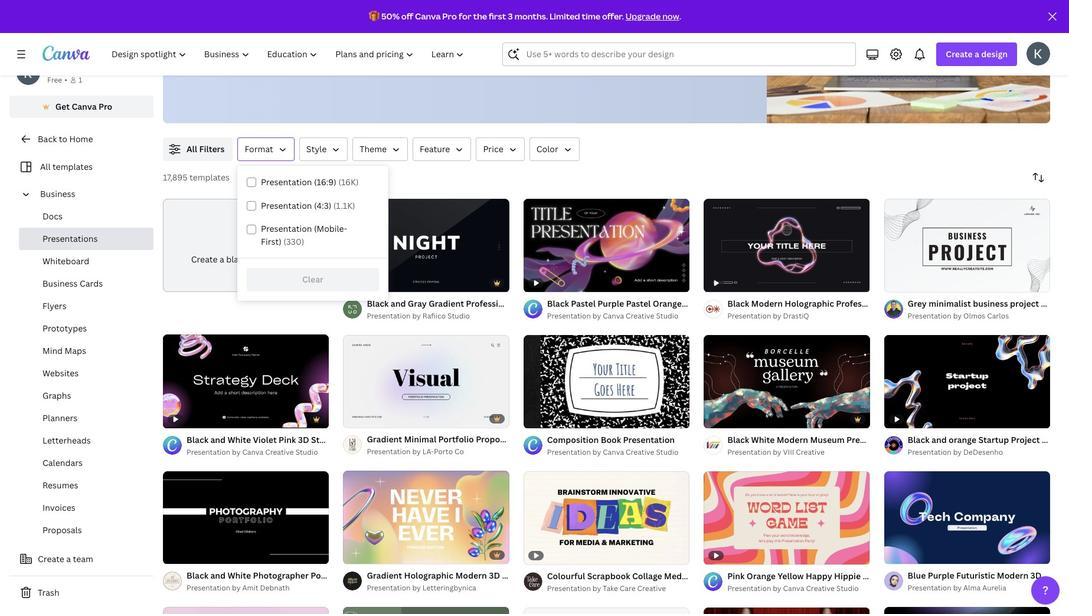 Task type: describe. For each thing, give the bounding box(es) containing it.
proposals
[[43, 525, 82, 536]]

by inside black and white photographer portfolio presentation presentation by amit debnath
[[232, 583, 241, 593]]

presentation (16:9) (16k)
[[261, 177, 359, 188]]

design
[[182, 32, 213, 45]]

canva inside button
[[72, 101, 97, 112]]

of for presentation by olmos carlos
[[897, 278, 904, 287]]

by inside gradient minimal portfolio proposal presentation presentation by la-porto co
[[412, 447, 421, 457]]

docs link
[[19, 205, 154, 228]]

25
[[545, 414, 552, 423]]

gradient holographic modern 3d floral never have i ever kpop fandom edition presentation image
[[343, 471, 509, 564]]

presentation by alma aurelia
[[908, 584, 1006, 594]]

can
[[408, 47, 424, 60]]

20
[[725, 414, 733, 423]]

gradient minimal portfolio proposal presentation presentation by la-porto co
[[367, 434, 565, 457]]

mind maps
[[43, 345, 86, 357]]

that
[[283, 32, 302, 45]]

mind maps link
[[19, 340, 154, 362]]

pink inside the 'pink orange yellow happy hippie word list game presentation party presentation by canva creative studio'
[[727, 571, 745, 582]]

portfolio inside black and white photographer portfolio presentation presentation by amit debnath
[[311, 570, 346, 582]]

letterheads link
[[19, 430, 154, 452]]

calendars
[[43, 458, 83, 469]]

canva inside the 'pink orange yellow happy hippie word list game presentation party presentation by canva creative studio'
[[783, 584, 804, 594]]

all filters
[[187, 143, 225, 155]]

graphs link
[[19, 385, 154, 407]]

format
[[245, 143, 273, 155]]

🎁 50% off canva pro for the first 3 months. limited time offer. upgrade now .
[[369, 11, 681, 22]]

violet
[[253, 434, 277, 445]]

professional inside black modern holographic professional presentation presentation by drastiq
[[836, 298, 886, 310]]

marketing
[[691, 571, 731, 582]]

1 for presentation by canva creative studio
[[532, 414, 535, 423]]

gradient minimal portfolio proposal presentation image
[[343, 335, 509, 428]]

kendall parks image
[[1027, 42, 1050, 66]]

1 of 10 link for orange
[[884, 471, 1050, 565]]

months.
[[515, 11, 548, 22]]

websites link
[[19, 362, 154, 385]]

1 of 16
[[352, 414, 372, 423]]

letteringbynica
[[423, 583, 476, 593]]

1 vertical spatial your
[[560, 47, 580, 60]]

presentation by canva creative studio
[[547, 311, 679, 321]]

1 for presentation by letteringbynica
[[352, 550, 355, 559]]

10 for gradient minimal portfolio proposal presentation
[[365, 550, 372, 559]]

business link
[[35, 183, 146, 205]]

presentation by canva creative studio link for black and white violet pink 3d strategy deck business presentation
[[187, 447, 329, 458]]

1 of 20 link
[[704, 335, 870, 429]]

white for black and white photographer portfolio presentation
[[228, 570, 251, 582]]

1 of 14
[[892, 278, 913, 287]]

and for debnath
[[210, 570, 226, 582]]

Search search field
[[526, 43, 849, 66]]

colleagues.
[[583, 47, 633, 60]]

.
[[679, 11, 681, 22]]

black and orange startup project modern link
[[908, 434, 1069, 447]]

black for black white modern museum presentation
[[727, 434, 749, 446]]

(330)
[[283, 236, 304, 247]]

of for presentation by la-porto co
[[356, 414, 363, 423]]

(16k)
[[338, 177, 359, 188]]

professional inside black and gray gradient professional presentation presentation by rafiico studio
[[466, 298, 516, 309]]

audience
[[357, 32, 398, 45]]

calendars link
[[19, 452, 154, 475]]

clear button
[[247, 268, 379, 292]]

create a blank presentation link
[[163, 199, 329, 292]]

by inside black and orange startup project modern presentation by dedesenho
[[953, 447, 962, 457]]

colourful scrapbook collage media marketing brainstorm presentation presentation by take care creative
[[547, 571, 832, 594]]

business for business cards
[[43, 278, 78, 289]]

3d
[[298, 434, 309, 445]]

gradient inside gradient minimal portfolio proposal presentation presentation by la-porto co
[[367, 434, 402, 445]]

yellow
[[778, 571, 804, 582]]

whiteboard
[[43, 256, 89, 267]]

Sort by button
[[1027, 166, 1050, 190]]

blank
[[226, 254, 248, 265]]

first)
[[261, 236, 281, 247]]

scrapbook
[[587, 571, 630, 582]]

pink and yellow colorful makeup company business presentation image
[[163, 607, 329, 615]]

templates.
[[206, 47, 254, 60]]

hippie
[[834, 571, 861, 582]]

by inside black white modern museum presentation presentation by viii creative
[[773, 447, 781, 457]]

gradient inside black and gray gradient professional presentation presentation by rafiico studio
[[429, 298, 464, 309]]

creative inside the 'pink orange yellow happy hippie word list game presentation party presentation by canva creative studio'
[[806, 584, 835, 594]]

black for black modern holographic professional presentation
[[727, 298, 749, 310]]

creative inside the composition book presentation presentation by canva creative studio
[[626, 447, 654, 457]]

format button
[[238, 138, 295, 161]]

by inside black modern holographic professional presentation presentation by drastiq
[[773, 311, 781, 321]]

orange
[[949, 434, 977, 446]]

list
[[886, 571, 901, 582]]

business cards
[[43, 278, 103, 289]]

a for design
[[975, 48, 979, 60]]

museum
[[810, 434, 845, 446]]

0 horizontal spatial with
[[426, 32, 446, 45]]

game
[[903, 571, 926, 582]]

black for black and orange startup project modern
[[908, 434, 930, 446]]

presentation inside presentation (mobile- first)
[[261, 223, 312, 234]]

studio inside black and white violet pink 3d strategy deck business presentation presentation by canva creative studio
[[296, 447, 318, 457]]

colourful scrapbook collage media marketing brainstorm presentation link
[[547, 570, 832, 583]]

filters
[[199, 143, 225, 155]]

all for all templates
[[40, 161, 50, 172]]

create a blank presentation
[[191, 254, 301, 265]]

studio inside the composition book presentation presentation by canva creative studio
[[656, 447, 679, 457]]

and inside black and orange startup project modern presentation by dedesenho
[[932, 434, 947, 446]]

black and gray gradient professional presentation image
[[343, 199, 509, 292]]

pink inside black and white violet pink 3d strategy deck business presentation presentation by canva creative studio
[[279, 434, 296, 445]]

startup
[[979, 434, 1009, 446]]

all filters button
[[163, 138, 233, 161]]

black and gray gradient professional presentation link
[[367, 297, 570, 310]]

business for business
[[40, 188, 75, 200]]

present inside "grey minimalist business project present presentation by olmos carlos"
[[1041, 298, 1069, 309]]

party
[[982, 571, 1003, 582]]

modern inside black white modern museum presentation presentation by viii creative
[[777, 434, 808, 446]]

black white modern museum presentation image
[[704, 335, 870, 429]]

to inside design a presentation that blows your audience away with our stunning collection of high-quality slide templates. free to personalize online so you can collaborate and present with your colleagues.
[[278, 47, 288, 60]]

business cards link
[[19, 273, 154, 295]]

composition book presentation presentation by canva creative studio
[[547, 434, 679, 457]]

home
[[69, 133, 93, 145]]

black for black and white violet pink 3d strategy deck business presentation
[[187, 434, 208, 445]]

a for team
[[66, 554, 71, 565]]

colourful
[[547, 571, 585, 582]]

price button
[[476, 138, 525, 161]]

canva inside the composition book presentation presentation by canva creative studio
[[603, 447, 624, 457]]

clear
[[302, 274, 324, 285]]

project
[[1010, 298, 1039, 309]]

create a design
[[946, 48, 1008, 60]]

resumes
[[43, 480, 78, 491]]

of for presentation by letteringbynica
[[356, 550, 363, 559]]

0 horizontal spatial free
[[47, 75, 62, 85]]

black and white photographer portfolio presentation link
[[187, 570, 400, 583]]

gray
[[408, 298, 427, 309]]

design a presentation that blows your audience away with our stunning collection of high-quality slide templates. free to personalize online so you can collaborate and present with your colleagues.
[[182, 32, 633, 60]]

take
[[603, 584, 618, 594]]

dark modern corporate app development startup pitch deck presentation image
[[884, 608, 1050, 615]]

of inside design a presentation that blows your audience away with our stunning collection of high-quality slide templates. free to personalize online so you can collaborate and present with your colleagues.
[[556, 32, 565, 45]]

create for create a design
[[946, 48, 973, 60]]

the
[[473, 11, 487, 22]]

black and orange startup project modern presentation by dedesenho
[[908, 434, 1069, 457]]

black for black and white photographer portfolio presentation
[[187, 570, 208, 582]]

1 vertical spatial to
[[59, 133, 67, 145]]

by inside black and white violet pink 3d strategy deck business presentation presentation by canva creative studio
[[232, 447, 241, 457]]

create a team button
[[9, 548, 154, 571]]

present inside design a presentation that blows your audience away with our stunning collection of high-quality slide templates. free to personalize online so you can collaborate and present with your colleagues.
[[500, 47, 535, 60]]

white inside black white modern museum presentation presentation by viii creative
[[751, 434, 775, 446]]

presentation inside black and orange startup project modern presentation by dedesenho
[[908, 447, 952, 457]]

black and white violet pink 3d strategy deck business presentation presentation by canva creative studio
[[187, 434, 458, 457]]

book
[[601, 434, 621, 446]]

letterheads
[[43, 435, 91, 446]]



Task type: locate. For each thing, give the bounding box(es) containing it.
porto
[[434, 447, 453, 457]]

by inside the 'pink orange yellow happy hippie word list game presentation party presentation by canva creative studio'
[[773, 584, 781, 594]]

a up templates.
[[215, 32, 220, 45]]

portfolio right the photographer
[[311, 570, 346, 582]]

present down collection
[[500, 47, 535, 60]]

1 horizontal spatial free
[[256, 47, 276, 60]]

1 horizontal spatial your
[[560, 47, 580, 60]]

10
[[365, 550, 372, 559], [906, 550, 913, 559]]

white inside black and white violet pink 3d strategy deck business presentation presentation by canva creative studio
[[228, 434, 251, 445]]

10 for black and orange startup project modern
[[906, 550, 913, 559]]

all inside all filters button
[[187, 143, 197, 155]]

1 horizontal spatial all
[[187, 143, 197, 155]]

0 horizontal spatial gradient
[[367, 434, 402, 445]]

a inside button
[[66, 554, 71, 565]]

1 horizontal spatial create
[[191, 254, 218, 265]]

pink left orange
[[727, 571, 745, 582]]

professional right 'holographic'
[[836, 298, 886, 310]]

grey
[[908, 298, 927, 309]]

presentation by canva creative studio link
[[547, 311, 690, 323], [187, 447, 329, 458], [547, 447, 679, 459], [727, 583, 870, 595]]

studio inside the 'pink orange yellow happy hippie word list game presentation party presentation by canva creative studio'
[[836, 584, 859, 594]]

blue purple futuristic modern 3d tech company business presentation image
[[884, 471, 1050, 565]]

black inside black modern holographic professional presentation presentation by drastiq
[[727, 298, 749, 310]]

stunning
[[466, 32, 506, 45]]

and for studio
[[391, 298, 406, 309]]

1 vertical spatial all
[[40, 161, 50, 172]]

1 for presentation by alma aurelia
[[892, 550, 896, 559]]

free
[[256, 47, 276, 60], [47, 75, 62, 85]]

0 horizontal spatial 1 of 10
[[352, 550, 372, 559]]

of for presentation by viii creative
[[717, 414, 724, 423]]

(1.1k)
[[333, 200, 355, 211]]

team
[[73, 554, 93, 565]]

grey minimalist business project present link
[[908, 297, 1069, 310]]

black inside black and white violet pink 3d strategy deck business presentation presentation by canva creative studio
[[187, 434, 208, 445]]

templates for 17,895 templates
[[190, 172, 230, 183]]

and inside black and white violet pink 3d strategy deck business presentation presentation by canva creative studio
[[210, 434, 226, 445]]

grey minimalist business project present presentation by olmos carlos
[[908, 298, 1069, 321]]

0 horizontal spatial templates
[[53, 161, 93, 172]]

white up amit
[[228, 570, 251, 582]]

portfolio inside gradient minimal portfolio proposal presentation presentation by la-porto co
[[438, 434, 474, 445]]

all templates link
[[17, 156, 146, 178]]

to down that
[[278, 47, 288, 60]]

1 horizontal spatial 1 of 10
[[892, 550, 913, 559]]

of inside the 1 of 25 link
[[537, 414, 543, 423]]

with left our
[[426, 32, 446, 45]]

a left design
[[975, 48, 979, 60]]

0 horizontal spatial 1 of 10 link
[[343, 471, 509, 564]]

50%
[[381, 11, 400, 22]]

create inside button
[[38, 554, 64, 565]]

black
[[367, 298, 389, 309], [727, 298, 749, 310], [187, 434, 208, 445], [727, 434, 749, 446], [908, 434, 930, 446], [187, 570, 208, 582]]

0 vertical spatial portfolio
[[438, 434, 474, 445]]

all for all filters
[[187, 143, 197, 155]]

1 of 10 for gradient
[[352, 550, 372, 559]]

presentation by olmos carlos link
[[908, 310, 1050, 322]]

1 vertical spatial gradient
[[367, 434, 402, 445]]

1 vertical spatial free
[[47, 75, 62, 85]]

0 vertical spatial pro
[[442, 11, 457, 22]]

1 horizontal spatial with
[[538, 47, 557, 60]]

rafiico
[[423, 311, 446, 321]]

1 horizontal spatial portfolio
[[438, 434, 474, 445]]

style
[[306, 143, 327, 155]]

dedesenho
[[964, 447, 1003, 457]]

create left design
[[946, 48, 973, 60]]

0 horizontal spatial present
[[500, 47, 535, 60]]

black modern holographic professional presentation presentation by drastiq
[[727, 298, 940, 321]]

to
[[278, 47, 288, 60], [59, 133, 67, 145]]

and down the stunning
[[481, 47, 498, 60]]

white for black and white violet pink 3d strategy deck business presentation
[[228, 434, 251, 445]]

presentation by canva creative studio link for pink orange yellow happy hippie word list game presentation party
[[727, 583, 870, 595]]

graphs
[[43, 390, 71, 401]]

present right project
[[1041, 298, 1069, 309]]

a left blank
[[220, 254, 224, 265]]

price
[[483, 143, 503, 155]]

portfolio
[[438, 434, 474, 445], [311, 570, 346, 582]]

by inside colourful scrapbook collage media marketing brainstorm presentation presentation by take care creative
[[593, 584, 601, 594]]

0 horizontal spatial your
[[334, 32, 354, 45]]

a inside dropdown button
[[975, 48, 979, 60]]

business up docs
[[40, 188, 75, 200]]

1 vertical spatial portfolio
[[311, 570, 346, 582]]

of for presentation by canva creative studio
[[537, 414, 543, 423]]

high-
[[567, 32, 590, 45]]

presentation by amit debnath link
[[187, 583, 329, 595]]

creative inside colourful scrapbook collage media marketing brainstorm presentation presentation by take care creative
[[637, 584, 666, 594]]

your up online
[[334, 32, 354, 45]]

composition book presentation image
[[524, 335, 690, 429]]

0 vertical spatial free
[[256, 47, 276, 60]]

1 for presentation by olmos carlos
[[892, 278, 896, 287]]

of for presentation by alma aurelia
[[897, 550, 904, 559]]

alma
[[964, 584, 981, 594]]

pro up back to home link
[[99, 101, 112, 112]]

with down collection
[[538, 47, 557, 60]]

by inside the composition book presentation presentation by canva creative studio
[[593, 447, 601, 457]]

0 vertical spatial your
[[334, 32, 354, 45]]

create down proposals
[[38, 554, 64, 565]]

black white modern museum presentation link
[[727, 434, 898, 447]]

templates for all templates
[[53, 161, 93, 172]]

0 horizontal spatial to
[[59, 133, 67, 145]]

docs
[[43, 211, 63, 222]]

1 vertical spatial present
[[1041, 298, 1069, 309]]

1 horizontal spatial 10
[[906, 550, 913, 559]]

modern up viii
[[777, 434, 808, 446]]

color button
[[529, 138, 580, 161]]

collaborate
[[426, 47, 478, 60]]

and left orange
[[932, 434, 947, 446]]

1 of 10 for black
[[892, 550, 913, 559]]

2 vertical spatial business
[[369, 434, 405, 445]]

0 vertical spatial to
[[278, 47, 288, 60]]

modern
[[1042, 434, 1069, 446]]

and left gray
[[391, 298, 406, 309]]

black inside black white modern museum presentation presentation by viii creative
[[727, 434, 749, 446]]

0 horizontal spatial create
[[38, 554, 64, 565]]

professional up presentation by rafiico studio link
[[466, 298, 516, 309]]

pro left for
[[442, 11, 457, 22]]

gradient down 16
[[367, 434, 402, 445]]

top level navigation element
[[104, 43, 474, 66]]

14
[[906, 278, 913, 287]]

16
[[365, 414, 372, 423]]

presentation by drastiq link
[[727, 311, 870, 323]]

business inside black and white violet pink 3d strategy deck business presentation presentation by canva creative studio
[[369, 434, 405, 445]]

presentation by dedesenho link
[[908, 447, 1050, 459]]

gradient up presentation by rafiico studio link
[[429, 298, 464, 309]]

and inside black and white photographer portfolio presentation presentation by amit debnath
[[210, 570, 226, 582]]

business
[[40, 188, 75, 200], [43, 278, 78, 289], [369, 434, 405, 445]]

1 vertical spatial modern
[[777, 434, 808, 446]]

for
[[459, 11, 471, 22]]

0 vertical spatial create
[[946, 48, 973, 60]]

you
[[388, 47, 405, 60]]

business up flyers
[[43, 278, 78, 289]]

pro inside button
[[99, 101, 112, 112]]

white
[[228, 434, 251, 445], [751, 434, 775, 446], [228, 570, 251, 582]]

a
[[215, 32, 220, 45], [975, 48, 979, 60], [220, 254, 224, 265], [66, 554, 71, 565]]

0 horizontal spatial all
[[40, 161, 50, 172]]

and up presentation by amit debnath link
[[210, 570, 226, 582]]

by inside "grey minimalist business project present presentation by olmos carlos"
[[953, 311, 962, 321]]

presentation inside "grey minimalist business project present presentation by olmos carlos"
[[908, 311, 952, 321]]

free inside design a presentation that blows your audience away with our stunning collection of high-quality slide templates. free to personalize online so you can collaborate and present with your colleagues.
[[256, 47, 276, 60]]

online
[[345, 47, 373, 60]]

1
[[78, 75, 82, 85], [892, 278, 896, 287], [352, 414, 355, 423], [532, 414, 535, 423], [712, 414, 716, 423], [352, 550, 355, 559], [892, 550, 896, 559]]

limited
[[550, 11, 580, 22]]

composition
[[547, 434, 599, 446]]

pink left the 3d
[[279, 434, 296, 445]]

🎁
[[369, 11, 380, 22]]

a for blank
[[220, 254, 224, 265]]

business down 16
[[369, 434, 405, 445]]

amit
[[242, 583, 258, 593]]

all
[[187, 143, 197, 155], [40, 161, 50, 172]]

black inside black and white photographer portfolio presentation presentation by amit debnath
[[187, 570, 208, 582]]

of inside 1 of 20 link
[[717, 414, 724, 423]]

None search field
[[503, 43, 856, 66]]

proposal
[[476, 434, 512, 445]]

templates down filters
[[190, 172, 230, 183]]

presentation by alma aurelia link
[[908, 583, 1050, 595]]

white left violet
[[228, 434, 251, 445]]

modern inside black modern holographic professional presentation presentation by drastiq
[[751, 298, 783, 310]]

black inside black and gray gradient professional presentation presentation by rafiico studio
[[367, 298, 389, 309]]

presentations
[[43, 233, 98, 244]]

1 vertical spatial create
[[191, 254, 218, 265]]

1 of 16 link
[[343, 335, 509, 428]]

0 vertical spatial modern
[[751, 298, 783, 310]]

all inside all templates link
[[40, 161, 50, 172]]

now
[[663, 11, 679, 22]]

1 for presentation by la-porto co
[[352, 414, 355, 423]]

1 vertical spatial pink
[[727, 571, 745, 582]]

collection
[[508, 32, 553, 45]]

2 vertical spatial create
[[38, 554, 64, 565]]

white inside black and white photographer portfolio presentation presentation by amit debnath
[[228, 570, 251, 582]]

1 vertical spatial business
[[43, 278, 78, 289]]

a left team
[[66, 554, 71, 565]]

and left violet
[[210, 434, 226, 445]]

1 horizontal spatial professional
[[836, 298, 886, 310]]

your down the "high-"
[[560, 47, 580, 60]]

black for black and gray gradient professional presentation
[[367, 298, 389, 309]]

studio
[[448, 311, 470, 321], [656, 311, 679, 321], [296, 447, 318, 457], [656, 447, 679, 457], [836, 584, 859, 594]]

0 vertical spatial pink
[[279, 434, 296, 445]]

1 horizontal spatial templates
[[190, 172, 230, 183]]

flyers
[[43, 301, 67, 312]]

mind
[[43, 345, 63, 357]]

canva inside black and white violet pink 3d strategy deck business presentation presentation by canva creative studio
[[242, 447, 263, 457]]

creative inside black white modern museum presentation presentation by viii creative
[[796, 447, 825, 457]]

studio inside black and gray gradient professional presentation presentation by rafiico studio
[[448, 311, 470, 321]]

(16:9)
[[314, 177, 336, 188]]

1 for presentation by viii creative
[[712, 414, 716, 423]]

1 horizontal spatial 1 of 10 link
[[884, 471, 1050, 565]]

0 vertical spatial business
[[40, 188, 75, 200]]

all down "back" on the top of page
[[40, 161, 50, 172]]

(mobile-
[[314, 223, 347, 234]]

presentation by viii creative link
[[727, 447, 870, 459]]

1 horizontal spatial to
[[278, 47, 288, 60]]

presentation (4:3) (1.1k)
[[261, 200, 355, 211]]

happy
[[806, 571, 832, 582]]

minimalist
[[929, 298, 971, 309]]

presentation by la-porto co link
[[367, 446, 509, 458]]

collage
[[632, 571, 662, 582]]

black inside black and orange startup project modern presentation by dedesenho
[[908, 434, 930, 446]]

presentation by rafiico studio link
[[367, 310, 509, 322]]

2 horizontal spatial create
[[946, 48, 973, 60]]

1 horizontal spatial present
[[1041, 298, 1069, 309]]

portfolio up co
[[438, 434, 474, 445]]

free left •
[[47, 75, 62, 85]]

of inside 1 of 14 link
[[897, 278, 904, 287]]

0 horizontal spatial professional
[[466, 298, 516, 309]]

of inside 1 of 16 link
[[356, 414, 363, 423]]

presentation
[[261, 177, 312, 188], [261, 200, 312, 211], [261, 223, 312, 234], [250, 254, 301, 265], [518, 298, 570, 309], [888, 298, 940, 310], [367, 311, 411, 321], [908, 311, 952, 321], [547, 311, 591, 321], [727, 311, 771, 321], [513, 434, 565, 445], [407, 434, 458, 445], [623, 434, 675, 446], [847, 434, 898, 446], [367, 447, 411, 457], [187, 447, 230, 457], [547, 447, 591, 457], [727, 447, 771, 457], [908, 447, 952, 457], [348, 570, 400, 582], [928, 571, 980, 582], [780, 571, 832, 582], [367, 583, 411, 593], [187, 583, 230, 593], [908, 584, 952, 594], [727, 584, 771, 594], [547, 584, 591, 594]]

templates down back to home
[[53, 161, 93, 172]]

black white modern museum presentation presentation by viii creative
[[727, 434, 898, 457]]

project
[[1011, 434, 1040, 446]]

0 vertical spatial gradient
[[429, 298, 464, 309]]

create for create a blank presentation
[[191, 254, 218, 265]]

1 vertical spatial pro
[[99, 101, 112, 112]]

prototypes
[[43, 323, 87, 334]]

white up the presentation by viii creative link
[[751, 434, 775, 446]]

1 of 10 link
[[343, 471, 509, 564], [884, 471, 1050, 565]]

and inside black and gray gradient professional presentation presentation by rafiico studio
[[391, 298, 406, 309]]

1 of 10 link for portfolio
[[343, 471, 509, 564]]

0 vertical spatial all
[[187, 143, 197, 155]]

by inside black and gray gradient professional presentation presentation by rafiico studio
[[412, 311, 421, 321]]

business inside business cards link
[[43, 278, 78, 289]]

0 horizontal spatial portfolio
[[311, 570, 346, 582]]

to right "back" on the top of page
[[59, 133, 67, 145]]

1 of 14 link
[[884, 199, 1050, 292]]

carlos
[[987, 311, 1009, 321]]

1 vertical spatial with
[[538, 47, 557, 60]]

0 vertical spatial with
[[426, 32, 446, 45]]

strategy
[[311, 434, 345, 445]]

back to home
[[38, 133, 93, 145]]

create inside dropdown button
[[946, 48, 973, 60]]

all left filters
[[187, 143, 197, 155]]

and for presentation
[[210, 434, 226, 445]]

create for create a team
[[38, 554, 64, 565]]

prototypes link
[[19, 318, 154, 340]]

black and white photographer portfolio presentation image
[[163, 471, 329, 565]]

0 horizontal spatial 10
[[365, 550, 372, 559]]

by
[[412, 311, 421, 321], [953, 311, 962, 321], [593, 311, 601, 321], [773, 311, 781, 321], [412, 447, 421, 457], [232, 447, 241, 457], [593, 447, 601, 457], [773, 447, 781, 457], [953, 447, 962, 457], [412, 583, 421, 593], [232, 583, 241, 593], [953, 584, 962, 594], [773, 584, 781, 594], [593, 584, 601, 594]]

create left blank
[[191, 254, 218, 265]]

a inside design a presentation that blows your audience away with our stunning collection of high-quality slide templates. free to personalize online so you can collaborate and present with your colleagues.
[[215, 32, 220, 45]]

create a team
[[38, 554, 93, 565]]

and inside design a presentation that blows your audience away with our stunning collection of high-quality slide templates. free to personalize online so you can collaborate and present with your colleagues.
[[481, 47, 498, 60]]

a for presentation
[[215, 32, 220, 45]]

free down presentation at the top
[[256, 47, 276, 60]]

modern up presentation by drastiq link
[[751, 298, 783, 310]]

1 horizontal spatial pro
[[442, 11, 457, 22]]

1 horizontal spatial pink
[[727, 571, 745, 582]]

0 horizontal spatial pro
[[99, 101, 112, 112]]

grey minimalist business project presentation image
[[884, 199, 1050, 292]]

get canva pro button
[[9, 96, 154, 118]]

0 vertical spatial present
[[500, 47, 535, 60]]

1 horizontal spatial gradient
[[429, 298, 464, 309]]

modern pitch deck presentation template image
[[524, 608, 690, 615]]

proposals link
[[19, 520, 154, 542]]

black and gray gradient professional presentation presentation by rafiico studio
[[367, 298, 570, 321]]

presentation by canva creative studio link for composition book presentation
[[547, 447, 679, 459]]

create a blank presentation element
[[163, 199, 329, 292]]

0 horizontal spatial pink
[[279, 434, 296, 445]]

creative inside black and white violet pink 3d strategy deck business presentation presentation by canva creative studio
[[265, 447, 294, 457]]



Task type: vqa. For each thing, say whether or not it's contained in the screenshot.
BY
yes



